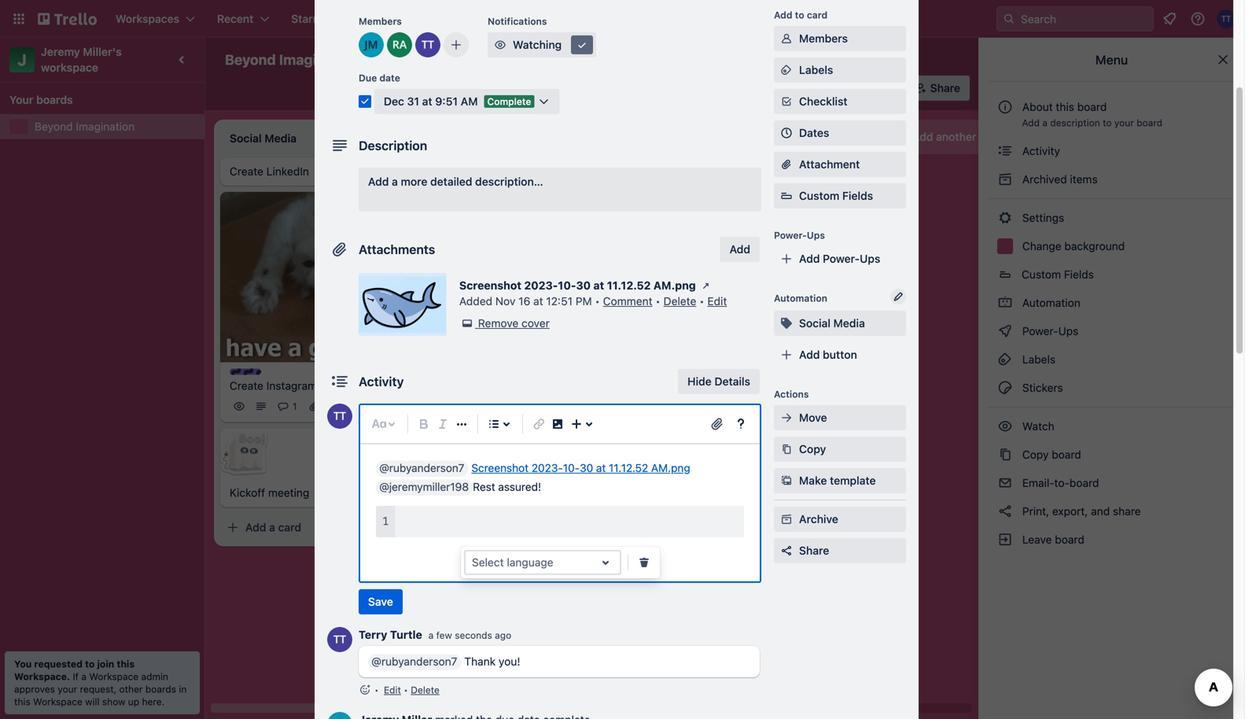 Task type: vqa. For each thing, say whether or not it's contained in the screenshot.
Leave board 'link'
yes



Task type: locate. For each thing, give the bounding box(es) containing it.
0 vertical spatial custom
[[800, 189, 840, 202]]

custom fields button
[[774, 188, 907, 204], [988, 262, 1236, 287]]

0 vertical spatial beyond
[[225, 51, 276, 68]]

imagination down your boards with 1 items element
[[76, 120, 135, 133]]

custom fields button up automation link
[[988, 262, 1236, 287]]

1 vertical spatial card
[[502, 420, 525, 433]]

visible
[[488, 53, 521, 66]]

add inside about this board add a description to your board
[[1023, 117, 1040, 128]]

@rubyanderson7 screenshot 2023-10-30 at 11.12.52 am.png @jeremymiller198 rest assured!
[[380, 462, 691, 493]]

power- right add button
[[774, 230, 807, 241]]

share button up add another list at the top of page
[[909, 76, 970, 101]]

dec 31 at 9:51 am
[[384, 95, 478, 108]]

to-
[[1055, 477, 1070, 490]]

0 horizontal spatial delete
[[411, 685, 440, 696]]

color: purple, title: none image
[[230, 369, 261, 375]]

Mark due date as complete checkbox
[[359, 95, 371, 108]]

create up workspace visible
[[466, 12, 501, 25]]

sm image inside "copy board" link
[[998, 447, 1014, 463]]

social media button
[[774, 311, 907, 336]]

at right 16
[[534, 295, 543, 308]]

custom fields
[[800, 189, 874, 202], [1022, 268, 1095, 281]]

this down 'approves'
[[14, 696, 30, 708]]

0 horizontal spatial share
[[800, 544, 830, 557]]

0 vertical spatial labels link
[[774, 57, 907, 83]]

0 horizontal spatial custom fields
[[800, 189, 874, 202]]

ups
[[807, 230, 826, 241], [860, 252, 881, 265], [1059, 325, 1079, 338]]

a left more at the top left of the page
[[392, 175, 398, 188]]

power- up social media button
[[823, 252, 860, 265]]

pm
[[576, 295, 592, 308]]

custom for add to card
[[800, 189, 840, 202]]

seconds
[[455, 630, 492, 641]]

make
[[800, 474, 827, 487]]

2 vertical spatial create
[[230, 379, 264, 392]]

sm image inside activity link
[[998, 143, 1014, 159]]

automation up social
[[774, 293, 828, 304]]

0 horizontal spatial copy
[[800, 443, 827, 456]]

ruby anderson (rubyanderson7) image left hide
[[620, 381, 639, 400]]

sm image for automation link
[[998, 295, 1014, 311]]

0 horizontal spatial custom fields button
[[774, 188, 907, 204]]

0 horizontal spatial fields
[[843, 189, 874, 202]]

0 vertical spatial ups
[[807, 230, 826, 241]]

date
[[380, 72, 400, 83]]

10- up 12:51
[[558, 279, 576, 292]]

add a card left image
[[469, 420, 525, 433]]

add another list
[[913, 130, 995, 143]]

power- up stickers
[[1023, 325, 1059, 338]]

workspace
[[427, 53, 485, 66], [89, 671, 139, 682], [33, 696, 82, 708]]

power-ups link
[[988, 319, 1236, 344]]

create left linkedin
[[230, 165, 264, 178]]

2 horizontal spatial power-
[[1023, 325, 1059, 338]]

background
[[1065, 240, 1126, 253]]

create for create linkedin
[[230, 165, 264, 178]]

1 vertical spatial beyond
[[35, 120, 73, 133]]

sm image inside watch link
[[998, 419, 1014, 434]]

details
[[715, 375, 751, 388]]

board up activity link
[[1137, 117, 1163, 128]]

attach and insert link image
[[710, 416, 726, 432]]

about this board add a description to your board
[[1023, 100, 1163, 128]]

share down archive
[[800, 544, 830, 557]]

edit left •
[[384, 685, 401, 696]]

0 vertical spatial fields
[[843, 189, 874, 202]]

screenshot up the added
[[460, 279, 522, 292]]

1 horizontal spatial custom
[[1022, 268, 1062, 281]]

custom fields down create from template… icon
[[800, 189, 874, 202]]

sm image for watching button
[[493, 37, 508, 53]]

jeremy miller (jeremymiller198) image left more formatting image
[[397, 397, 416, 416]]

here.
[[142, 696, 165, 708]]

1 horizontal spatial beyond imagination
[[225, 51, 359, 68]]

workspace down join
[[89, 671, 139, 682]]

sm image
[[575, 37, 590, 53], [674, 76, 696, 98], [998, 143, 1014, 159], [998, 210, 1014, 226], [699, 278, 714, 294], [998, 323, 1014, 339], [998, 419, 1014, 434], [998, 447, 1014, 463], [779, 473, 795, 489], [998, 504, 1014, 519], [779, 512, 795, 527]]

sm image for members link
[[779, 31, 795, 46]]

your boards with 1 items element
[[9, 91, 187, 109]]

custom fields for add to card
[[800, 189, 874, 202]]

dec
[[384, 95, 404, 108]]

0 vertical spatial screenshot
[[460, 279, 522, 292]]

sm image inside 'archived items' link
[[998, 172, 1014, 187]]

1 horizontal spatial fields
[[1065, 268, 1095, 281]]

a right if
[[81, 671, 87, 682]]

stickers
[[1020, 381, 1064, 394]]

custom fields button down create from template… icon
[[774, 188, 907, 204]]

1 vertical spatial custom
[[1022, 268, 1062, 281]]

archive
[[800, 513, 839, 526]]

a down about
[[1043, 117, 1048, 128]]

ups down automation link
[[1059, 325, 1079, 338]]

1 horizontal spatial ups
[[860, 252, 881, 265]]

9:51
[[435, 95, 458, 108]]

at down 'editor toolbar' toolbar
[[596, 462, 606, 475]]

sm image inside the email-to-board link
[[998, 475, 1014, 491]]

sm image inside power-ups link
[[998, 323, 1014, 339]]

0 horizontal spatial labels
[[800, 63, 834, 76]]

boards down admin
[[145, 684, 176, 695]]

a inside about this board add a description to your board
[[1043, 117, 1048, 128]]

1 down instagram
[[293, 401, 297, 412]]

create from template… image
[[850, 172, 863, 184]]

0 horizontal spatial share button
[[774, 538, 907, 563]]

this up description
[[1056, 100, 1075, 113]]

your down if
[[58, 684, 77, 695]]

sm image inside stickers link
[[998, 380, 1014, 396]]

you!
[[499, 655, 521, 668]]

sm image inside move link
[[779, 410, 795, 426]]

30 inside @rubyanderson7 screenshot 2023-10-30 at 11.12.52 am.png @jeremymiller198 rest assured!
[[580, 462, 594, 475]]

copy for copy board
[[1023, 448, 1049, 461]]

select
[[472, 556, 504, 569]]

ruby anderson (rubyanderson7) image up dates button
[[882, 77, 904, 99]]

1 vertical spatial custom fields button
[[988, 262, 1236, 287]]

sm image inside members link
[[779, 31, 795, 46]]

1 vertical spatial edit link
[[384, 685, 401, 696]]

add power-ups link
[[774, 246, 907, 272]]

labels up stickers
[[1020, 353, 1056, 366]]

fields down change background
[[1065, 268, 1095, 281]]

copy up make
[[800, 443, 827, 456]]

terry turtle (terryturtle) image right ruby anderson (rubyanderson7) icon
[[416, 32, 441, 57]]

sm image inside settings link
[[998, 210, 1014, 226]]

edit for edit
[[708, 295, 727, 308]]

0 vertical spatial workspace
[[427, 53, 485, 66]]

add a card button down kickoff meeting link
[[220, 515, 397, 540]]

custom fields button for menu
[[988, 262, 1236, 287]]

@rubyanderson7 up @jeremymiller198
[[380, 462, 465, 475]]

power-ups up add power-ups
[[774, 230, 826, 241]]

ago
[[495, 630, 512, 641]]

add a card down kickoff meeting
[[246, 521, 301, 534]]

custom fields button for add to card
[[774, 188, 907, 204]]

0 horizontal spatial beyond
[[35, 120, 73, 133]]

boards inside if a workspace admin approves your request, other boards in this workspace will show up here.
[[145, 684, 176, 695]]

a left "few"
[[429, 630, 434, 641]]

board down the export,
[[1056, 533, 1085, 546]]

0 vertical spatial custom fields button
[[774, 188, 907, 204]]

custom fields down change background
[[1022, 268, 1095, 281]]

fields
[[843, 189, 874, 202], [1065, 268, 1095, 281]]

ups up media on the top of the page
[[860, 252, 881, 265]]

1 vertical spatial add a card
[[246, 521, 301, 534]]

cover
[[522, 317, 550, 330]]

board up description
[[1078, 100, 1108, 113]]

a few seconds ago link
[[429, 630, 512, 641]]

to left join
[[85, 659, 95, 670]]

imagination
[[279, 51, 359, 68], [76, 120, 135, 133]]

create inside button
[[466, 12, 501, 25]]

card left image
[[502, 420, 525, 433]]

members
[[359, 16, 402, 27], [800, 32, 848, 45]]

add button button
[[774, 342, 907, 368]]

0 vertical spatial beyond imagination
[[225, 51, 359, 68]]

share button down archive link at the bottom right of the page
[[774, 538, 907, 563]]

labels link up stickers link
[[988, 347, 1236, 372]]

terry turtle (terryturtle) image
[[375, 397, 393, 416], [327, 404, 353, 429], [327, 627, 353, 652]]

create
[[466, 12, 501, 25], [230, 165, 264, 178], [230, 379, 264, 392]]

open image
[[597, 553, 615, 572]]

archived items link
[[988, 167, 1236, 192]]

a inside the add a more detailed description… link
[[392, 175, 398, 188]]

sm image inside watching button
[[493, 37, 508, 53]]

email-to-board link
[[988, 471, 1236, 496]]

screenshot
[[460, 279, 522, 292], [472, 462, 529, 475]]

0 horizontal spatial edit
[[384, 685, 401, 696]]

members up ruby anderson (rubyanderson7) icon
[[359, 16, 402, 27]]

search image
[[1003, 13, 1016, 25]]

2 vertical spatial workspace
[[33, 696, 82, 708]]

copy up "email-" in the bottom of the page
[[1023, 448, 1049, 461]]

1 vertical spatial power-ups
[[1020, 325, 1082, 338]]

move link
[[774, 405, 907, 430]]

admin
[[141, 671, 168, 682]]

0 vertical spatial 11.12.52
[[607, 279, 651, 292]]

1 vertical spatial activity
[[359, 374, 404, 389]]

1 vertical spatial this
[[117, 659, 135, 670]]

labels link
[[774, 57, 907, 83], [988, 347, 1236, 372]]

1 horizontal spatial boards
[[145, 684, 176, 695]]

jeremy miller (jeremymiller198) image
[[359, 32, 384, 57], [862, 77, 884, 99]]

mark due date as complete image
[[359, 95, 371, 108]]

activity
[[1020, 144, 1061, 157], [359, 374, 404, 389]]

beyond inside board name text field
[[225, 51, 276, 68]]

0 vertical spatial edit
[[708, 295, 727, 308]]

add power-ups
[[800, 252, 881, 265]]

delete link right •
[[411, 685, 440, 696]]

share
[[1114, 505, 1142, 518]]

your up activity link
[[1115, 117, 1135, 128]]

beyond imagination inside board name text field
[[225, 51, 359, 68]]

share
[[931, 81, 961, 94], [800, 544, 830, 557]]

12:51
[[546, 295, 573, 308]]

added nov 16 at 12:51 pm
[[460, 295, 592, 308]]

sm image
[[779, 31, 795, 46], [493, 37, 508, 53], [779, 62, 795, 78], [779, 94, 795, 109], [998, 172, 1014, 187], [998, 295, 1014, 311], [460, 316, 475, 331], [779, 316, 795, 331], [998, 352, 1014, 368], [998, 380, 1014, 396], [779, 410, 795, 426], [779, 442, 795, 457], [998, 475, 1014, 491], [998, 532, 1014, 548]]

0 horizontal spatial activity
[[359, 374, 404, 389]]

1 vertical spatial power-
[[823, 252, 860, 265]]

ruby anderson (rubyanderson7) image
[[882, 77, 904, 99], [620, 381, 639, 400]]

boards right your
[[36, 93, 73, 106]]

0 horizontal spatial 1
[[293, 401, 297, 412]]

add reaction image
[[359, 682, 371, 698]]

at inside @rubyanderson7 screenshot 2023-10-30 at 11.12.52 am.png @jeremymiller198 rest assured!
[[596, 462, 606, 475]]

board up to-
[[1052, 448, 1082, 461]]

beyond imagination up due
[[225, 51, 359, 68]]

edit link
[[708, 295, 727, 308], [384, 685, 401, 696]]

0 vertical spatial imagination
[[279, 51, 359, 68]]

1 vertical spatial 30
[[580, 462, 594, 475]]

add a card
[[469, 420, 525, 433], [246, 521, 301, 534]]

1 vertical spatial labels link
[[988, 347, 1236, 372]]

1 vertical spatial delete
[[411, 685, 440, 696]]

workspace visible button
[[399, 47, 530, 72]]

workspace down 'approves'
[[33, 696, 82, 708]]

labels link down members link
[[774, 57, 907, 83]]

sm image for checklist link
[[779, 94, 795, 109]]

remove image
[[635, 553, 654, 572]]

workspace.
[[14, 671, 70, 682]]

1 vertical spatial boards
[[145, 684, 176, 695]]

a right more formatting image
[[493, 420, 499, 433]]

0 horizontal spatial imagination
[[76, 120, 135, 133]]

imagination up due
[[279, 51, 359, 68]]

sm image for leave board link
[[998, 532, 1014, 548]]

card up members link
[[807, 9, 828, 20]]

beyond imagination
[[225, 51, 359, 68], [35, 120, 135, 133]]

power-ups
[[774, 230, 826, 241], [1020, 325, 1082, 338]]

add a card button up @rubyanderson7 screenshot 2023-10-30 at 11.12.52 am.png @jeremymiller198 rest assured!
[[444, 414, 620, 440]]

your
[[1115, 117, 1135, 128], [58, 684, 77, 695]]

Main content area, start typing to enter text. text field
[[376, 459, 744, 566]]

1 horizontal spatial custom fields button
[[988, 262, 1236, 287]]

power-ups up stickers
[[1020, 325, 1082, 338]]

terry turtle (terryturtle) image right open information menu image
[[1217, 9, 1236, 28]]

card down meeting
[[278, 521, 301, 534]]

beyond imagination down your boards with 1 items element
[[35, 120, 135, 133]]

a
[[1043, 117, 1048, 128], [392, 175, 398, 188], [493, 420, 499, 433], [269, 521, 275, 534], [429, 630, 434, 641], [81, 671, 87, 682]]

0 vertical spatial activity
[[1020, 144, 1061, 157]]

sm image for activity link
[[998, 143, 1014, 159]]

0 horizontal spatial boards
[[36, 93, 73, 106]]

0 horizontal spatial add a card
[[246, 521, 301, 534]]

jeremy miller (jeremymiller198) image left ruby anderson (rubyanderson7) icon
[[359, 32, 384, 57]]

boards
[[36, 93, 73, 106], [145, 684, 176, 695]]

more
[[401, 175, 428, 188]]

0 vertical spatial card
[[807, 9, 828, 20]]

automation down change
[[1020, 296, 1081, 309]]

more formatting image
[[453, 415, 471, 434]]

sm image inside copy link
[[779, 442, 795, 457]]

jeremy miller (jeremymiller198) image right "checklist"
[[862, 77, 884, 99]]

0 horizontal spatial delete link
[[411, 685, 440, 696]]

leave board link
[[988, 527, 1236, 552]]

1 vertical spatial share button
[[774, 538, 907, 563]]

activity inside activity link
[[1020, 144, 1061, 157]]

settings link
[[988, 205, 1236, 231]]

beyond inside beyond imagination link
[[35, 120, 73, 133]]

10- down 'editor toolbar' toolbar
[[563, 462, 580, 475]]

2 vertical spatial power-
[[1023, 325, 1059, 338]]

0 horizontal spatial card
[[278, 521, 301, 534]]

change background link
[[988, 234, 1236, 259]]

2023- up assured!
[[532, 462, 563, 475]]

10- inside @rubyanderson7 screenshot 2023-10-30 at 11.12.52 am.png @jeremymiller198 rest assured!
[[563, 462, 580, 475]]

custom down change
[[1022, 268, 1062, 281]]

0 horizontal spatial edit link
[[384, 685, 401, 696]]

sm image inside archive link
[[779, 512, 795, 527]]

ups up add power-ups
[[807, 230, 826, 241]]

create down "color: purple, title: none" image on the bottom of the page
[[230, 379, 264, 392]]

to up members link
[[795, 9, 805, 20]]

to up activity link
[[1103, 117, 1112, 128]]

language
[[507, 556, 554, 569]]

2 vertical spatial to
[[85, 659, 95, 670]]

@rubyanderson7 inside @rubyanderson7 screenshot 2023-10-30 at 11.12.52 am.png @jeremymiller198 rest assured!
[[380, 462, 465, 475]]

share up add another list at the top of page
[[931, 81, 961, 94]]

1 horizontal spatial edit
[[708, 295, 727, 308]]

menu
[[1096, 52, 1129, 67]]

power- inside 'add power-ups' link
[[823, 252, 860, 265]]

0 vertical spatial add a card
[[469, 420, 525, 433]]

sm image inside watching button
[[575, 37, 590, 53]]

2 horizontal spatial to
[[1103, 117, 1112, 128]]

add a more detailed description… link
[[359, 168, 762, 212]]

1 horizontal spatial your
[[1115, 117, 1135, 128]]

sm image inside checklist link
[[779, 94, 795, 109]]

30 up pm
[[576, 279, 591, 292]]

edit down add button
[[708, 295, 727, 308]]

1 horizontal spatial members
[[800, 32, 848, 45]]

jeremy miller (jeremymiller198) image
[[598, 381, 617, 400], [397, 397, 416, 416]]

1 horizontal spatial jeremy miller (jeremymiller198) image
[[862, 77, 884, 99]]

a down kickoff meeting
[[269, 521, 275, 534]]

ruby anderson (rubyanderson7) image
[[387, 32, 412, 57]]

0 vertical spatial @rubyanderson7
[[380, 462, 465, 475]]

11.12.52
[[607, 279, 651, 292], [609, 462, 649, 475]]

@rubyanderson7 for @rubyanderson7 thank you!
[[372, 655, 458, 668]]

custom down the attachment
[[800, 189, 840, 202]]

image image
[[549, 415, 567, 434]]

@rubyanderson7 down turtle
[[372, 655, 458, 668]]

delete right comment at the top
[[664, 295, 697, 308]]

0 vertical spatial custom fields
[[800, 189, 874, 202]]

social media
[[800, 317, 866, 330]]

labels up filters
[[800, 63, 834, 76]]

delete link right comment at the top
[[664, 295, 697, 308]]

2023- up added nov 16 at 12:51 pm
[[524, 279, 558, 292]]

sm image inside automation link
[[998, 295, 1014, 311]]

1 horizontal spatial ruby anderson (rubyanderson7) image
[[882, 77, 904, 99]]

0 vertical spatial share
[[931, 81, 961, 94]]

1 horizontal spatial add a card
[[469, 420, 525, 433]]

rest
[[473, 480, 496, 493]]

email-to-board
[[1020, 477, 1100, 490]]

fields down create from template… icon
[[843, 189, 874, 202]]

11.12.52 inside @rubyanderson7 screenshot 2023-10-30 at 11.12.52 am.png @jeremymiller198 rest assured!
[[609, 462, 649, 475]]

remove
[[478, 317, 519, 330]]

thoughts thinking
[[453, 164, 512, 187]]

workspace down the 'add members to card' image
[[427, 53, 485, 66]]

sm image inside leave board link
[[998, 532, 1014, 548]]

0 horizontal spatial your
[[58, 684, 77, 695]]

1 down "create instagram" link
[[324, 401, 328, 412]]

sm image for settings link on the right of page
[[998, 210, 1014, 226]]

watch
[[1020, 420, 1058, 433]]

dates
[[800, 126, 830, 139]]

10-
[[558, 279, 576, 292], [563, 462, 580, 475]]

members down the add to card at the right top of page
[[800, 32, 848, 45]]

board
[[1078, 100, 1108, 113], [1137, 117, 1163, 128], [1052, 448, 1082, 461], [1070, 477, 1100, 490], [1056, 533, 1085, 546]]

1 horizontal spatial delete
[[664, 295, 697, 308]]

screenshot up 'rest'
[[472, 462, 529, 475]]

am.png
[[654, 279, 696, 292], [652, 462, 691, 475]]

sm image for the email-to-board link
[[998, 475, 1014, 491]]

@jeremymiller198
[[380, 480, 469, 493]]

edit link left •
[[384, 685, 401, 696]]

terry turtle (terryturtle) image
[[1217, 9, 1236, 28], [416, 32, 441, 57], [841, 77, 863, 99], [576, 381, 595, 400]]

1 vertical spatial workspace
[[89, 671, 139, 682]]

add a card button
[[444, 414, 620, 440], [220, 515, 397, 540]]

sm image inside the make template link
[[779, 473, 795, 489]]

2023- inside @rubyanderson7 screenshot 2023-10-30 at 11.12.52 am.png @jeremymiller198 rest assured!
[[532, 462, 563, 475]]

jeremy miller (jeremymiller198) image up 'editor toolbar' toolbar
[[598, 381, 617, 400]]

0 horizontal spatial add a card button
[[220, 515, 397, 540]]

miller's
[[83, 45, 122, 58]]

sm image inside print, export, and share link
[[998, 504, 1014, 519]]

0 vertical spatial members
[[359, 16, 402, 27]]

0 notifications image
[[1161, 9, 1180, 28]]

1 vertical spatial labels
[[1020, 353, 1056, 366]]

open help dialog image
[[732, 415, 751, 434]]

you
[[14, 659, 32, 670]]

2 vertical spatial ups
[[1059, 325, 1079, 338]]

back to home image
[[38, 6, 97, 31]]

30 down 'editor toolbar' toolbar
[[580, 462, 594, 475]]

1 horizontal spatial activity
[[1020, 144, 1061, 157]]

delete right •
[[411, 685, 440, 696]]

1 horizontal spatial to
[[795, 9, 805, 20]]

sm image inside social media button
[[779, 316, 795, 331]]

a inside the terry turtle a few seconds ago
[[429, 630, 434, 641]]



Task type: describe. For each thing, give the bounding box(es) containing it.
items
[[1071, 173, 1098, 186]]

1 vertical spatial imagination
[[76, 120, 135, 133]]

Select language text field
[[472, 556, 475, 569]]

archive link
[[774, 507, 907, 532]]

lists image
[[485, 415, 504, 434]]

checklist
[[800, 95, 848, 108]]

up
[[128, 696, 139, 708]]

1 1 from the left
[[293, 401, 297, 412]]

settings
[[1020, 211, 1065, 224]]

0 vertical spatial share button
[[909, 76, 970, 101]]

checklist link
[[774, 89, 907, 114]]

sm image for the make template link
[[779, 473, 795, 489]]

•
[[404, 685, 408, 696]]

1 horizontal spatial delete link
[[664, 295, 697, 308]]

button
[[823, 348, 858, 361]]

thoughts
[[469, 164, 512, 176]]

thank
[[465, 655, 496, 668]]

this inside if a workspace admin approves your request, other boards in this workspace will show up here.
[[14, 696, 30, 708]]

sm image for remove cover link
[[460, 316, 475, 331]]

am
[[461, 95, 478, 108]]

create instagram link
[[230, 378, 412, 394]]

hide details
[[688, 375, 751, 388]]

screenshot inside @rubyanderson7 screenshot 2023-10-30 at 11.12.52 am.png @jeremymiller198 rest assured!
[[472, 462, 529, 475]]

join
[[97, 659, 114, 670]]

fields for add to card
[[843, 189, 874, 202]]

0 vertical spatial power-
[[774, 230, 807, 241]]

0 vertical spatial power-ups
[[774, 230, 826, 241]]

select language
[[472, 556, 554, 569]]

your inside about this board add a description to your board
[[1115, 117, 1135, 128]]

at up the comment link
[[594, 279, 605, 292]]

0 vertical spatial am.png
[[654, 279, 696, 292]]

attachment
[[800, 158, 860, 171]]

0 vertical spatial delete
[[664, 295, 697, 308]]

sm image for the leftmost labels link
[[779, 62, 795, 78]]

approves
[[14, 684, 55, 695]]

2 1 from the left
[[324, 401, 328, 412]]

workspace visible
[[427, 53, 521, 66]]

1 vertical spatial share
[[800, 544, 830, 557]]

editor toolbar toolbar
[[367, 412, 754, 437]]

comment link
[[603, 295, 653, 308]]

16
[[519, 295, 531, 308]]

0 vertical spatial 30
[[576, 279, 591, 292]]

0 vertical spatial 10-
[[558, 279, 576, 292]]

1 horizontal spatial workspace
[[89, 671, 139, 682]]

1 horizontal spatial labels
[[1020, 353, 1056, 366]]

request,
[[80, 684, 117, 695]]

to inside you requested to join this workspace.
[[85, 659, 95, 670]]

primary element
[[0, 0, 1246, 38]]

1 horizontal spatial power-ups
[[1020, 325, 1082, 338]]

@rubyanderson7 for @rubyanderson7 screenshot 2023-10-30 at 11.12.52 am.png @jeremymiller198 rest assured!
[[380, 462, 465, 475]]

color: bold red, title: "thoughts" element
[[453, 164, 512, 176]]

your boards
[[9, 93, 73, 106]]

edit for edit • delete
[[384, 685, 401, 696]]

workspace
[[41, 61, 98, 74]]

and
[[1092, 505, 1111, 518]]

1 vertical spatial delete link
[[411, 685, 440, 696]]

copy for copy
[[800, 443, 827, 456]]

leave
[[1023, 533, 1053, 546]]

board link
[[534, 47, 601, 72]]

0 horizontal spatial jeremy miller (jeremymiller198) image
[[359, 32, 384, 57]]

fields for menu
[[1065, 268, 1095, 281]]

create instagram
[[230, 379, 317, 392]]

am.png inside @rubyanderson7 screenshot 2023-10-30 at 11.12.52 am.png @jeremymiller198 rest assured!
[[652, 462, 691, 475]]

1 horizontal spatial card
[[502, 420, 525, 433]]

nov
[[496, 295, 516, 308]]

0 horizontal spatial jeremy miller (jeremymiller198) image
[[397, 397, 416, 416]]

this inside about this board add a description to your board
[[1056, 100, 1075, 113]]

1 vertical spatial ups
[[860, 252, 881, 265]]

0 vertical spatial 2023-
[[524, 279, 558, 292]]

custom for menu
[[1022, 268, 1062, 281]]

terry turtle a few seconds ago
[[359, 628, 512, 641]]

will
[[85, 696, 100, 708]]

create button
[[456, 6, 510, 31]]

due
[[359, 72, 377, 83]]

filters
[[792, 81, 825, 94]]

board up print, export, and share
[[1070, 477, 1100, 490]]

at right 31
[[422, 95, 433, 108]]

2 horizontal spatial ups
[[1059, 325, 1079, 338]]

sm image for 'archived items' link
[[998, 172, 1014, 187]]

hide
[[688, 375, 712, 388]]

turtle
[[390, 628, 422, 641]]

add to card
[[774, 9, 828, 20]]

0 horizontal spatial beyond imagination
[[35, 120, 135, 133]]

1 vertical spatial members
[[800, 32, 848, 45]]

screenshot 2023-10-30 at 11.12.52 am.png
[[460, 279, 696, 292]]

sm image for social media button
[[779, 316, 795, 331]]

1 vertical spatial ruby anderson (rubyanderson7) image
[[620, 381, 639, 400]]

copy board link
[[988, 442, 1236, 467]]

0 vertical spatial boards
[[36, 93, 73, 106]]

instagram
[[267, 379, 317, 392]]

2 vertical spatial card
[[278, 521, 301, 534]]

31
[[407, 95, 420, 108]]

automation link
[[988, 290, 1236, 316]]

activity link
[[988, 139, 1236, 164]]

create for create instagram
[[230, 379, 264, 392]]

1 vertical spatial add a card button
[[220, 515, 397, 540]]

0 vertical spatial edit link
[[708, 295, 727, 308]]

list
[[980, 130, 995, 143]]

edit • delete
[[384, 685, 440, 696]]

kickoff meeting
[[230, 487, 310, 500]]

board
[[560, 53, 591, 66]]

sm image for the right labels link
[[998, 352, 1014, 368]]

terry turtle (terryturtle) image right filters
[[841, 77, 863, 99]]

hide details link
[[678, 369, 760, 394]]

terry
[[359, 628, 387, 641]]

1 horizontal spatial jeremy miller (jeremymiller198) image
[[598, 381, 617, 400]]

email-
[[1023, 477, 1055, 490]]

assured!
[[498, 480, 542, 493]]

create linkedin link
[[230, 164, 412, 179]]

filters button
[[769, 76, 829, 101]]

print, export, and share link
[[988, 499, 1236, 524]]

stickers link
[[988, 375, 1236, 401]]

0 horizontal spatial labels link
[[774, 57, 907, 83]]

a inside if a workspace admin approves your request, other boards in this workspace will show up here.
[[81, 671, 87, 682]]

1 horizontal spatial automation
[[1020, 296, 1081, 309]]

if
[[73, 671, 79, 682]]

imagination inside board name text field
[[279, 51, 359, 68]]

star or unstar board image
[[377, 54, 389, 66]]

custom fields for menu
[[1022, 268, 1095, 281]]

other
[[119, 684, 143, 695]]

your inside if a workspace admin approves your request, other boards in this workspace will show up here.
[[58, 684, 77, 695]]

description
[[359, 138, 428, 153]]

terry turtle (terryturtle) image up 'editor toolbar' toolbar
[[576, 381, 595, 400]]

0 vertical spatial add a card button
[[444, 414, 620, 440]]

kickoff
[[230, 487, 265, 500]]

create for create
[[466, 12, 501, 25]]

sm image for print, export, and share link at bottom
[[998, 504, 1014, 519]]

1 vertical spatial jeremy miller (jeremymiller198) image
[[862, 77, 884, 99]]

detailed
[[431, 175, 473, 188]]

social
[[800, 317, 831, 330]]

0 vertical spatial labels
[[800, 63, 834, 76]]

sm image for stickers link
[[998, 380, 1014, 396]]

0 horizontal spatial automation
[[774, 293, 828, 304]]

save
[[368, 595, 393, 608]]

sm image for power-ups link
[[998, 323, 1014, 339]]

power- inside power-ups link
[[1023, 325, 1059, 338]]

this inside you requested to join this workspace.
[[117, 659, 135, 670]]

0 vertical spatial ruby anderson (rubyanderson7) image
[[882, 77, 904, 99]]

about
[[1023, 100, 1053, 113]]

archived items
[[1020, 173, 1098, 186]]

comment
[[603, 295, 653, 308]]

jeremy
[[41, 45, 80, 58]]

0 horizontal spatial ups
[[807, 230, 826, 241]]

leave board
[[1020, 533, 1085, 546]]

1 horizontal spatial labels link
[[988, 347, 1236, 372]]

Board name text field
[[217, 47, 367, 72]]

to inside about this board add a description to your board
[[1103, 117, 1112, 128]]

thinking
[[453, 174, 497, 187]]

in
[[179, 684, 187, 695]]

you requested to join this workspace.
[[14, 659, 135, 682]]

change
[[1023, 240, 1062, 253]]

Search field
[[1016, 7, 1154, 31]]

open information menu image
[[1191, 11, 1206, 27]]

j
[[18, 50, 27, 69]]

your
[[9, 93, 33, 106]]

actions
[[774, 389, 809, 400]]

workspace inside button
[[427, 53, 485, 66]]

sm image for copy link
[[779, 442, 795, 457]]

if a workspace admin approves your request, other boards in this workspace will show up here.
[[14, 671, 187, 708]]

sm image for "copy board" link
[[998, 447, 1014, 463]]

sm image for archive link at the bottom right of the page
[[779, 512, 795, 527]]

watching button
[[488, 32, 597, 57]]

sm image for watch link
[[998, 419, 1014, 434]]

complete
[[488, 96, 532, 107]]

add members to card image
[[450, 37, 463, 53]]

copy link
[[774, 437, 907, 462]]

description
[[1051, 117, 1101, 128]]

few
[[436, 630, 452, 641]]

sm image for move link
[[779, 410, 795, 426]]

1 horizontal spatial share
[[931, 81, 961, 94]]

0 horizontal spatial workspace
[[33, 696, 82, 708]]



